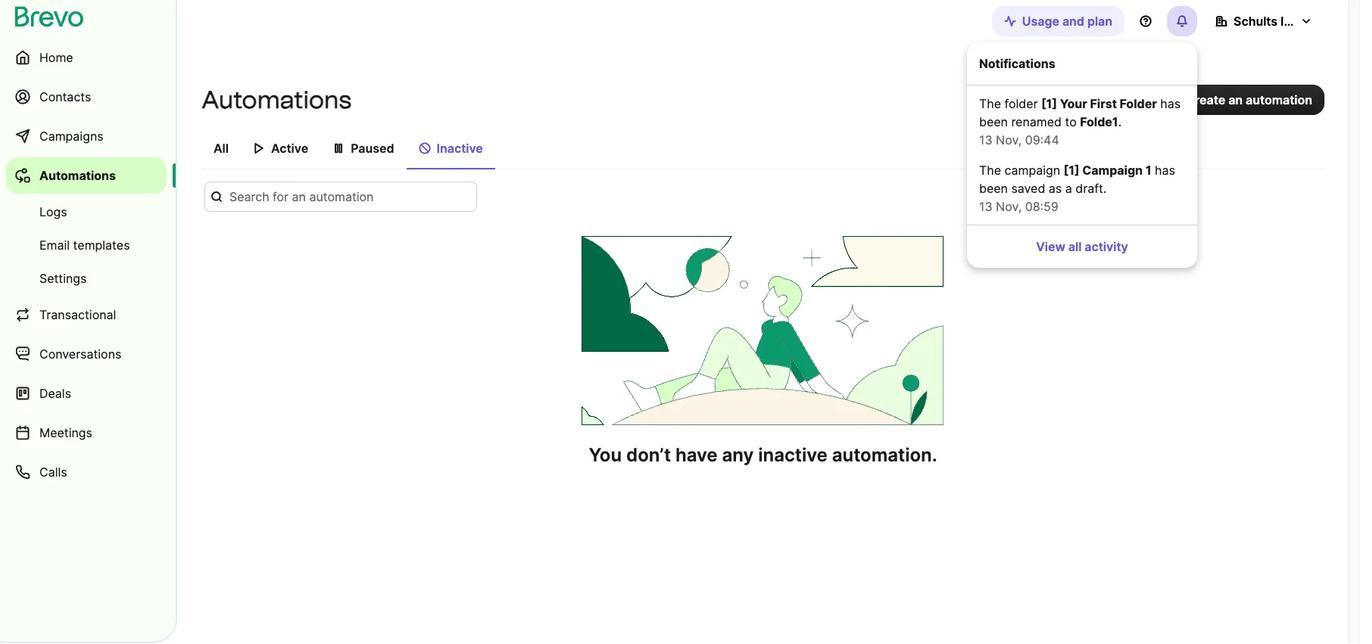 Task type: locate. For each thing, give the bounding box(es) containing it.
has
[[1161, 96, 1181, 111], [1155, 163, 1176, 178]]

the left folder
[[980, 96, 1002, 111]]

0 horizontal spatial automations
[[39, 168, 116, 183]]

09:44
[[1026, 133, 1060, 148]]

been inside has been renamed to
[[980, 114, 1008, 130]]

folder
[[1120, 96, 1157, 111]]

2 13 from the top
[[980, 199, 993, 214]]

1 dxrbf image from the left
[[253, 142, 265, 155]]

all
[[1069, 239, 1082, 255]]

has right 1
[[1155, 163, 1176, 178]]

active
[[271, 141, 308, 156]]

any
[[722, 445, 754, 467]]

automation
[[1246, 92, 1313, 108]]

[1]
[[1042, 96, 1058, 111], [1064, 163, 1080, 178]]

has inside has been renamed to
[[1161, 96, 1181, 111]]

1 vertical spatial nov,
[[996, 199, 1022, 214]]

notifications
[[980, 56, 1056, 71]]

been down folder
[[980, 114, 1008, 130]]

you don't have any inactive automation.
[[589, 445, 938, 467]]

logs link
[[6, 197, 167, 227]]

1 vertical spatial automations
[[39, 168, 116, 183]]

automations up active
[[202, 86, 352, 114]]

workflow-list-search-input search field
[[205, 182, 477, 212]]

0 vertical spatial the
[[980, 96, 1002, 111]]

you
[[589, 445, 622, 467]]

2 dxrbf image from the left
[[419, 142, 431, 155]]

1 horizontal spatial dxrbf image
[[419, 142, 431, 155]]

has for has been saved as a draft. 13 nov, 08:59
[[1155, 163, 1176, 178]]

2 been from the top
[[980, 181, 1008, 196]]

dxrbf image inside inactive link
[[419, 142, 431, 155]]

article
[[967, 86, 1198, 225]]

1 vertical spatial 13
[[980, 199, 993, 214]]

has inside has been saved as a draft. 13 nov, 08:59
[[1155, 163, 1176, 178]]

settings
[[39, 271, 87, 286]]

inc
[[1281, 14, 1299, 29]]

automations up logs link
[[39, 168, 116, 183]]

nov, inside has been saved as a draft. 13 nov, 08:59
[[996, 199, 1022, 214]]

nov, down saved
[[996, 199, 1022, 214]]

calls
[[39, 465, 67, 480]]

an
[[1229, 92, 1243, 108]]

dxrbf image left active
[[253, 142, 265, 155]]

1 13 from the top
[[980, 133, 993, 148]]

all
[[214, 141, 229, 156]]

create an automation
[[1186, 92, 1313, 108]]

email
[[39, 238, 70, 253]]

been left saved
[[980, 181, 1008, 196]]

2 the from the top
[[980, 163, 1002, 178]]

been for saved
[[980, 181, 1008, 196]]

13 inside has been saved as a draft. 13 nov, 08:59
[[980, 199, 993, 214]]

1 horizontal spatial [1]
[[1064, 163, 1080, 178]]

draft.
[[1076, 181, 1107, 196]]

has right folder
[[1161, 96, 1181, 111]]

1 the from the top
[[980, 96, 1002, 111]]

contacts link
[[6, 79, 167, 115]]

home
[[39, 50, 73, 65]]

dxrbf image
[[253, 142, 265, 155], [419, 142, 431, 155]]

13
[[980, 133, 993, 148], [980, 199, 993, 214]]

logs
[[39, 205, 67, 220]]

paused link
[[321, 133, 406, 168]]

[1] up the a
[[1064, 163, 1080, 178]]

tab list containing all
[[202, 133, 1325, 170]]

dxrbf image inside active link
[[253, 142, 265, 155]]

0 horizontal spatial dxrbf image
[[253, 142, 265, 155]]

2 nov, from the top
[[996, 199, 1022, 214]]

paused
[[351, 141, 394, 156]]

nov,
[[996, 133, 1022, 148], [996, 199, 1022, 214]]

0 vertical spatial 13
[[980, 133, 993, 148]]

been inside has been saved as a draft. 13 nov, 08:59
[[980, 181, 1008, 196]]

0 horizontal spatial [1]
[[1042, 96, 1058, 111]]

automations
[[202, 86, 352, 114], [39, 168, 116, 183]]

view all activity
[[1037, 239, 1129, 255]]

the
[[980, 96, 1002, 111], [980, 163, 1002, 178]]

0 vertical spatial nov,
[[996, 133, 1022, 148]]

saved
[[1012, 181, 1046, 196]]

create an automation button
[[1156, 85, 1325, 115]]

tab list
[[202, 133, 1325, 170]]

[1] up renamed
[[1042, 96, 1058, 111]]

0 vertical spatial [1]
[[1042, 96, 1058, 111]]

1 vertical spatial been
[[980, 181, 1008, 196]]

0 vertical spatial been
[[980, 114, 1008, 130]]

13 left 09:44
[[980, 133, 993, 148]]

and
[[1063, 14, 1085, 29]]

0 vertical spatial has
[[1161, 96, 1181, 111]]

1 vertical spatial has
[[1155, 163, 1176, 178]]

13 left 08:59 on the top
[[980, 199, 993, 214]]

1 been from the top
[[980, 114, 1008, 130]]

1 nov, from the top
[[996, 133, 1022, 148]]

dxrbf image
[[333, 142, 345, 155]]

has been renamed to
[[980, 96, 1181, 130]]

nov, down renamed
[[996, 133, 1022, 148]]

home link
[[6, 39, 167, 76]]

1 vertical spatial [1]
[[1064, 163, 1080, 178]]

the for the campaign [1] campaign 1
[[980, 163, 1002, 178]]

the left campaign
[[980, 163, 1002, 178]]

active link
[[241, 133, 321, 168]]

dxrbf image left inactive
[[419, 142, 431, 155]]

1 vertical spatial the
[[980, 163, 1002, 178]]

contacts
[[39, 89, 91, 105]]

[1] for your
[[1042, 96, 1058, 111]]

the campaign [1] campaign 1
[[980, 163, 1152, 178]]

0 vertical spatial automations
[[202, 86, 352, 114]]

schults
[[1234, 14, 1278, 29]]

article containing the folder
[[967, 86, 1198, 225]]

has for has been renamed to
[[1161, 96, 1181, 111]]

inactive link
[[406, 133, 495, 170]]

1
[[1146, 163, 1152, 178]]

meetings link
[[6, 415, 167, 452]]

been for renamed
[[980, 114, 1008, 130]]

been
[[980, 114, 1008, 130], [980, 181, 1008, 196]]

conversations
[[39, 347, 121, 362]]



Task type: describe. For each thing, give the bounding box(es) containing it.
email templates
[[39, 238, 130, 253]]

deals link
[[6, 376, 167, 412]]

the folder [1] your first folder
[[980, 96, 1157, 111]]

don't
[[627, 445, 671, 467]]

nov, inside folde1 . 13 nov, 09:44
[[996, 133, 1022, 148]]

folde1
[[1080, 114, 1119, 130]]

renamed
[[1012, 114, 1062, 130]]

all link
[[202, 133, 241, 168]]

deals
[[39, 386, 71, 402]]

meetings
[[39, 426, 92, 441]]

automations link
[[6, 158, 167, 194]]

campaigns link
[[6, 118, 167, 155]]

1 horizontal spatial automations
[[202, 86, 352, 114]]

activity
[[1085, 239, 1129, 255]]

usage and plan button
[[992, 6, 1125, 36]]

automation.
[[832, 445, 938, 467]]

transactional
[[39, 308, 116, 323]]

usage and plan
[[1022, 14, 1113, 29]]

plan
[[1088, 14, 1113, 29]]

13 inside folde1 . 13 nov, 09:44
[[980, 133, 993, 148]]

inactive
[[759, 445, 828, 467]]

dxrbf image for active
[[253, 142, 265, 155]]

campaign
[[1005, 163, 1061, 178]]

view all activity link
[[973, 232, 1192, 262]]

you don't have any inactive automation. tab panel
[[202, 182, 1325, 468]]

08:59
[[1026, 199, 1059, 214]]

templates
[[73, 238, 130, 253]]

view
[[1037, 239, 1066, 255]]

your
[[1060, 96, 1088, 111]]

email templates link
[[6, 230, 167, 261]]

campaigns
[[39, 129, 104, 144]]

inactive
[[437, 141, 483, 156]]

as
[[1049, 181, 1062, 196]]

conversations link
[[6, 336, 167, 373]]

folder
[[1005, 96, 1038, 111]]

dxrbf image for inactive
[[419, 142, 431, 155]]

the for the folder [1] your first folder
[[980, 96, 1002, 111]]

settings link
[[6, 264, 167, 294]]

has been saved as a draft. 13 nov, 08:59
[[980, 163, 1176, 214]]

transactional link
[[6, 297, 167, 333]]

have
[[676, 445, 718, 467]]

campaign
[[1083, 163, 1143, 178]]

to
[[1065, 114, 1077, 130]]

folde1 . 13 nov, 09:44
[[980, 114, 1122, 148]]

usage
[[1022, 14, 1060, 29]]

calls link
[[6, 455, 167, 491]]

schults inc
[[1234, 14, 1299, 29]]

.
[[1119, 114, 1122, 130]]

a
[[1066, 181, 1073, 196]]

[1] for campaign
[[1064, 163, 1080, 178]]

schults inc button
[[1204, 6, 1325, 36]]

first
[[1090, 96, 1117, 111]]

create
[[1186, 92, 1226, 108]]



Task type: vqa. For each thing, say whether or not it's contained in the screenshot.
09:44
yes



